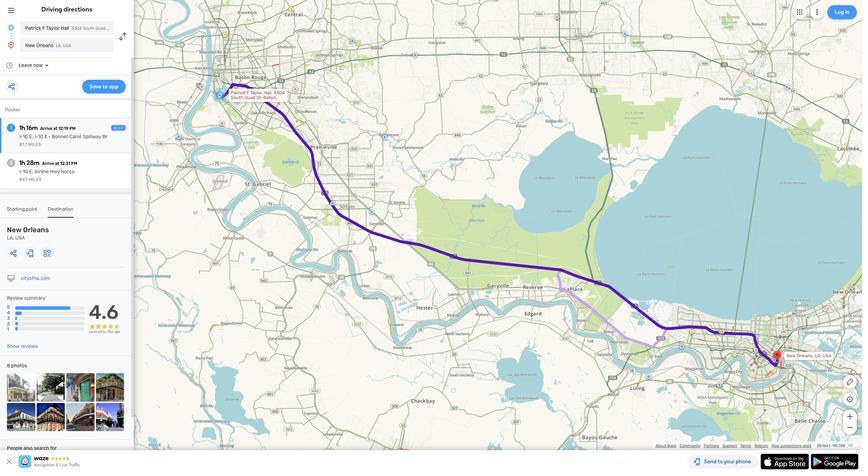 Task type: describe. For each thing, give the bounding box(es) containing it.
how suggestions work link
[[772, 444, 812, 448]]

0 horizontal spatial usa
[[15, 235, 25, 241]]

10 for 28m
[[23, 169, 28, 175]]

1h for 1h 28m
[[19, 159, 25, 167]]

1 horizontal spatial police image
[[717, 383, 722, 387]]

show reviews
[[7, 343, 38, 349]]

notices link
[[755, 444, 768, 448]]

link image
[[848, 443, 854, 448]]

spillway
[[83, 134, 101, 140]]

1 vertical spatial new orleans la, usa
[[7, 226, 49, 241]]

bonnet
[[52, 134, 68, 140]]

miles inside i-10 e; airline hwy norco 84.1 miles
[[29, 177, 42, 182]]

patrick f taylor hall
[[25, 25, 69, 31]]

i-10 e; i-10 e • bonnet carré spillway br 81.1 miles
[[19, 134, 107, 147]]

2 vertical spatial hazard image
[[733, 352, 737, 357]]

arrive for 1h 16m
[[40, 126, 52, 131]]

computer image
[[7, 274, 15, 283]]

image 8 of new orleans, new orleans image
[[96, 403, 124, 431]]

x image
[[5, 457, 14, 466]]

cityofno.com
[[21, 276, 50, 281]]

image 2 of new orleans, new orleans image
[[37, 373, 65, 402]]

16m
[[26, 124, 38, 132]]

live
[[60, 463, 68, 468]]

at for 28m
[[55, 161, 59, 166]]

1h 16m arrive at 12:19 pm
[[19, 124, 76, 132]]

2 horizontal spatial la,
[[815, 353, 822, 358]]

point
[[26, 206, 37, 212]]

navigation & live traffic
[[34, 463, 80, 468]]

about
[[656, 444, 667, 448]]

driving
[[41, 6, 62, 13]]

patrick f taylor hall button
[[20, 21, 114, 35]]

taylor
[[46, 25, 59, 31]]

3
[[7, 315, 10, 321]]

driving directions
[[41, 6, 92, 13]]

5
[[7, 304, 10, 310]]

1h for 1h 16m
[[19, 124, 25, 132]]

search
[[34, 445, 49, 451]]

image 6 of new orleans, new orleans image
[[37, 403, 65, 431]]

i- for 1h 16m
[[19, 134, 23, 140]]

airline
[[35, 169, 49, 175]]

e; for 16m
[[29, 134, 33, 140]]

hall
[[61, 25, 69, 31]]

routes
[[5, 107, 20, 113]]

photos
[[11, 363, 27, 369]]

28m
[[26, 159, 39, 167]]

community link
[[680, 444, 701, 448]]

orleans inside "new orleans la, usa"
[[23, 226, 49, 234]]

reviews
[[21, 343, 38, 349]]

suggestions
[[781, 444, 802, 448]]

|
[[830, 444, 830, 448]]

community
[[680, 444, 701, 448]]

terms link
[[741, 444, 751, 448]]

0 vertical spatial 2
[[10, 160, 12, 166]]

zoom out image
[[846, 424, 855, 432]]

1 inside 5 4 3 2 1
[[7, 327, 9, 333]]

location image
[[7, 41, 15, 49]]

f
[[42, 25, 45, 31]]

orleans,
[[797, 353, 814, 358]]

starting point
[[7, 206, 37, 212]]

hwy
[[50, 169, 60, 175]]

br
[[102, 134, 107, 140]]

0 horizontal spatial la,
[[7, 235, 14, 241]]

navigation
[[34, 463, 55, 468]]

how
[[772, 444, 780, 448]]

summary
[[24, 295, 45, 301]]

2 horizontal spatial usa
[[823, 353, 832, 358]]

destination
[[48, 206, 74, 212]]

arrive for 1h 28m
[[42, 161, 54, 166]]

1 horizontal spatial new
[[25, 43, 35, 49]]

0 horizontal spatial hazard image
[[289, 7, 293, 11]]

notices
[[755, 444, 768, 448]]

84.1
[[19, 177, 28, 182]]

0 vertical spatial new orleans la, usa
[[25, 43, 71, 49]]

81.1
[[19, 142, 27, 147]]

now
[[33, 62, 43, 68]]

pencil image
[[846, 378, 854, 386]]



Task type: vqa. For each thing, say whether or not it's contained in the screenshot.
the bottommost miles
yes



Task type: locate. For each thing, give the bounding box(es) containing it.
1 vertical spatial 1h
[[19, 159, 25, 167]]

road closed image
[[293, 87, 297, 91], [220, 121, 224, 125], [850, 285, 854, 289], [719, 330, 723, 334]]

1h left 16m
[[19, 124, 25, 132]]

1 vertical spatial at
[[55, 161, 59, 166]]

0 vertical spatial at
[[53, 126, 57, 131]]

1h left the 28m
[[19, 159, 25, 167]]

1 horizontal spatial usa
[[63, 43, 71, 48]]

pm right 12:31
[[71, 161, 77, 166]]

usa
[[63, 43, 71, 48], [15, 235, 25, 241], [823, 353, 832, 358]]

at inside "1h 16m arrive at 12:19 pm"
[[53, 126, 57, 131]]

1 vertical spatial pm
[[71, 161, 77, 166]]

miles inside i-10 e; i-10 e • bonnet carré spillway br 81.1 miles
[[28, 142, 41, 147]]

1 down 3 at the bottom left of page
[[7, 327, 9, 333]]

12:19
[[58, 126, 69, 131]]

new orleans la, usa
[[25, 43, 71, 49], [7, 226, 49, 241]]

new orleans la, usa down patrick f taylor hall
[[25, 43, 71, 49]]

10 left e
[[38, 134, 43, 140]]

0 vertical spatial hazard image
[[289, 7, 293, 11]]

image 3 of new orleans, new orleans image
[[66, 373, 94, 402]]

i- up 81.1
[[19, 134, 23, 140]]

0 vertical spatial pm
[[69, 126, 76, 131]]

partners link
[[704, 444, 719, 448]]

0 vertical spatial arrive
[[40, 126, 52, 131]]

la, down hall
[[56, 43, 62, 48]]

hazard image
[[223, 33, 227, 37], [690, 330, 694, 334], [781, 332, 785, 337], [759, 358, 763, 362]]

clock image
[[5, 61, 14, 70]]

destination button
[[48, 206, 74, 218]]

0 vertical spatial new
[[25, 43, 35, 49]]

2 e; from the top
[[29, 169, 33, 175]]

pm inside the 1h 28m arrive at 12:31 pm
[[71, 161, 77, 166]]

10 inside i-10 e; airline hwy norco 84.1 miles
[[23, 169, 28, 175]]

2
[[10, 160, 12, 166], [7, 321, 10, 327]]

usa right orleans,
[[823, 353, 832, 358]]

orleans down f
[[36, 43, 53, 49]]

30.164
[[817, 444, 829, 448]]

e;
[[29, 134, 33, 140], [29, 169, 33, 175]]

arrive up airline
[[42, 161, 54, 166]]

1
[[10, 125, 12, 131], [7, 327, 9, 333]]

4
[[7, 310, 10, 316]]

1 vertical spatial new
[[7, 226, 21, 234]]

1 e; from the top
[[29, 134, 33, 140]]

pm inside "1h 16m arrive at 12:19 pm"
[[69, 126, 76, 131]]

at
[[53, 126, 57, 131], [55, 161, 59, 166]]

at inside the 1h 28m arrive at 12:31 pm
[[55, 161, 59, 166]]

for
[[50, 445, 57, 451]]

zoom in image
[[846, 412, 855, 421]]

at left 12:19
[[53, 126, 57, 131]]

e; inside i-10 e; i-10 e • bonnet carré spillway br 81.1 miles
[[29, 134, 33, 140]]

miles right 81.1
[[28, 142, 41, 147]]

2 left the 28m
[[10, 160, 12, 166]]

1 vertical spatial la,
[[7, 235, 14, 241]]

partners
[[704, 444, 719, 448]]

la, down starting point button
[[7, 235, 14, 241]]

image 1 of new orleans, new orleans image
[[7, 373, 35, 402]]

1 vertical spatial 2
[[7, 321, 10, 327]]

12:31
[[60, 161, 70, 166]]

orleans down point
[[23, 226, 49, 234]]

norco
[[61, 169, 74, 175]]

starting
[[7, 206, 25, 212]]

8 photos
[[7, 363, 27, 369]]

1 vertical spatial usa
[[15, 235, 25, 241]]

traffic
[[68, 463, 80, 468]]

1 vertical spatial police image
[[717, 383, 722, 387]]

10 for 16m
[[23, 134, 28, 140]]

waze
[[667, 444, 677, 448]]

at for 16m
[[53, 126, 57, 131]]

-
[[831, 444, 833, 448]]

pm up carré
[[69, 126, 76, 131]]

new orleans la, usa down starting point button
[[7, 226, 49, 241]]

8
[[7, 363, 10, 369]]

e; down the 28m
[[29, 169, 33, 175]]

10 up '84.1'
[[23, 169, 28, 175]]

arrive
[[40, 126, 52, 131], [42, 161, 54, 166]]

1 1h from the top
[[19, 124, 25, 132]]

1 vertical spatial arrive
[[42, 161, 54, 166]]

leave
[[19, 62, 32, 68]]

1 horizontal spatial hazard image
[[733, 352, 737, 357]]

pm for 16m
[[69, 126, 76, 131]]

review
[[7, 295, 23, 301]]

image 4 of new orleans, new orleans image
[[96, 373, 124, 402]]

1h 28m arrive at 12:31 pm
[[19, 159, 77, 167]]

2 down 4
[[7, 321, 10, 327]]

leave now
[[19, 62, 43, 68]]

show
[[7, 343, 19, 349]]

carré
[[69, 134, 82, 140]]

usa down starting point button
[[15, 235, 25, 241]]

orleans
[[36, 43, 53, 49], [23, 226, 49, 234]]

2 1h from the top
[[19, 159, 25, 167]]

about waze link
[[656, 444, 677, 448]]

1 vertical spatial e;
[[29, 169, 33, 175]]

e; inside i-10 e; airline hwy norco 84.1 miles
[[29, 169, 33, 175]]

0 vertical spatial la,
[[56, 43, 62, 48]]

road closed image
[[555, 15, 559, 19], [749, 71, 753, 76], [212, 77, 217, 81], [200, 85, 204, 89], [721, 330, 725, 334], [754, 348, 758, 352]]

current location image
[[7, 24, 15, 32]]

0 horizontal spatial police image
[[235, 99, 239, 103]]

&
[[56, 463, 59, 468]]

0 horizontal spatial 1
[[7, 327, 9, 333]]

2 horizontal spatial new
[[787, 353, 796, 358]]

i-10 e; airline hwy norco 84.1 miles
[[19, 169, 74, 182]]

hazard image
[[289, 7, 293, 11], [823, 307, 828, 311], [733, 352, 737, 357]]

•
[[49, 134, 50, 140]]

i- inside i-10 e; airline hwy norco 84.1 miles
[[19, 169, 23, 175]]

i-
[[19, 134, 23, 140], [35, 134, 38, 140], [19, 169, 23, 175]]

i- for 1h 28m
[[19, 169, 23, 175]]

image 7 of new orleans, new orleans image
[[66, 403, 94, 431]]

miles down airline
[[29, 177, 42, 182]]

at left 12:31
[[55, 161, 59, 166]]

new down starting point button
[[7, 226, 21, 234]]

1 vertical spatial 1
[[7, 327, 9, 333]]

police image
[[235, 99, 239, 103], [717, 383, 722, 387]]

1 vertical spatial hazard image
[[823, 307, 828, 311]]

cityofno.com link
[[21, 276, 50, 281]]

about waze community partners support terms notices how suggestions work
[[656, 444, 812, 448]]

new left orleans,
[[787, 353, 796, 358]]

support
[[723, 444, 737, 448]]

arrive up e
[[40, 126, 52, 131]]

i- left e
[[35, 134, 38, 140]]

90.758
[[833, 444, 845, 448]]

review summary
[[7, 295, 45, 301]]

5 4 3 2 1
[[7, 304, 10, 333]]

work
[[803, 444, 812, 448]]

people also search for
[[7, 445, 57, 451]]

2 horizontal spatial hazard image
[[823, 307, 828, 311]]

usa down hall
[[63, 43, 71, 48]]

1 horizontal spatial 1
[[10, 125, 12, 131]]

arrive inside "1h 16m arrive at 12:19 pm"
[[40, 126, 52, 131]]

support link
[[723, 444, 737, 448]]

0 vertical spatial 1
[[10, 125, 12, 131]]

4.6
[[89, 301, 119, 324]]

2 inside 5 4 3 2 1
[[7, 321, 10, 327]]

10 up 81.1
[[23, 134, 28, 140]]

i- up '84.1'
[[19, 169, 23, 175]]

new orleans, la, usa
[[787, 353, 832, 358]]

0 vertical spatial 1h
[[19, 124, 25, 132]]

2 vertical spatial usa
[[823, 353, 832, 358]]

0 horizontal spatial new
[[7, 226, 21, 234]]

pm
[[69, 126, 76, 131], [71, 161, 77, 166]]

1h
[[19, 124, 25, 132], [19, 159, 25, 167]]

directions
[[64, 6, 92, 13]]

also
[[23, 445, 33, 451]]

1 down routes
[[10, 125, 12, 131]]

0 vertical spatial miles
[[28, 142, 41, 147]]

1 vertical spatial miles
[[29, 177, 42, 182]]

la,
[[56, 43, 62, 48], [7, 235, 14, 241], [815, 353, 822, 358]]

0 vertical spatial usa
[[63, 43, 71, 48]]

pm for 28m
[[71, 161, 77, 166]]

patrick
[[25, 25, 41, 31]]

0 vertical spatial e;
[[29, 134, 33, 140]]

e
[[44, 134, 47, 140]]

best
[[113, 126, 123, 130]]

terms
[[741, 444, 751, 448]]

image 5 of new orleans, new orleans image
[[7, 403, 35, 431]]

2 vertical spatial la,
[[815, 353, 822, 358]]

e; down 16m
[[29, 134, 33, 140]]

starting point button
[[7, 206, 37, 217]]

la, right orleans,
[[815, 353, 822, 358]]

e; for 28m
[[29, 169, 33, 175]]

30.164 | -90.758
[[817, 444, 845, 448]]

police image
[[623, 32, 627, 36], [350, 39, 355, 43], [413, 53, 417, 57], [785, 85, 789, 89], [177, 135, 181, 139], [383, 135, 387, 139], [330, 201, 334, 206], [370, 210, 374, 214], [680, 345, 684, 349], [647, 375, 651, 379]]

people
[[7, 445, 22, 451]]

arrive inside the 1h 28m arrive at 12:31 pm
[[42, 161, 54, 166]]

0 vertical spatial orleans
[[36, 43, 53, 49]]

1 vertical spatial orleans
[[23, 226, 49, 234]]

new
[[25, 43, 35, 49], [7, 226, 21, 234], [787, 353, 796, 358]]

miles
[[28, 142, 41, 147], [29, 177, 42, 182]]

10
[[23, 134, 28, 140], [38, 134, 43, 140], [23, 169, 28, 175]]

new down patrick on the top left
[[25, 43, 35, 49]]

0 vertical spatial police image
[[235, 99, 239, 103]]

1 horizontal spatial la,
[[56, 43, 62, 48]]

2 vertical spatial new
[[787, 353, 796, 358]]



